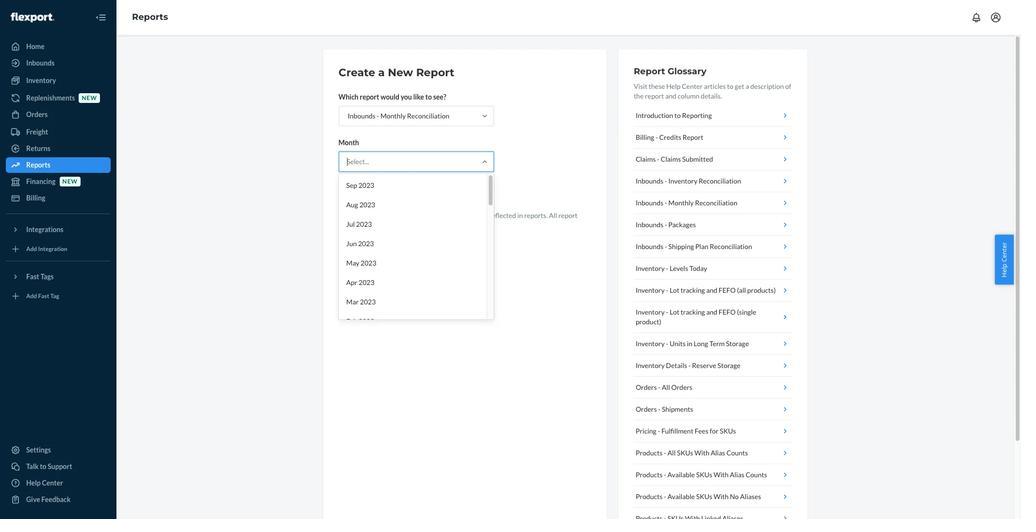 Task type: describe. For each thing, give the bounding box(es) containing it.
- for products - available skus with no aliases "button"
[[664, 492, 667, 501]]

inventory - levels today
[[636, 264, 708, 272]]

inventory for inventory - units in long term storage
[[636, 339, 665, 348]]

term
[[710, 339, 725, 348]]

with for products - all skus with alias counts
[[695, 449, 710, 457]]

to left reporting
[[675, 111, 681, 119]]

2023 for sep 2023
[[359, 181, 375, 189]]

2023 for jul 2023
[[356, 220, 372, 228]]

returns link
[[6, 141, 111, 156]]

reconciliation down claims - claims submitted button
[[699, 177, 742, 185]]

sep
[[347, 181, 357, 189]]

- for the "pricing - fulfillment fees for skus" button
[[658, 427, 661, 435]]

new for financing
[[62, 178, 78, 185]]

to left the 2
[[381, 211, 388, 220]]

create a new report
[[339, 66, 455, 79]]

freight
[[26, 128, 48, 136]]

pricing - fulfillment fees for skus button
[[634, 421, 792, 442]]

to right talk at the bottom left
[[40, 462, 46, 471]]

storage inside inventory details - reserve storage button
[[718, 361, 741, 370]]

settings
[[26, 446, 51, 454]]

introduction to reporting button
[[634, 105, 792, 127]]

close navigation image
[[95, 12, 107, 23]]

- right details
[[689, 361, 691, 370]]

inventory - lot tracking and fefo (all products) button
[[634, 280, 792, 302]]

inbounds link
[[6, 55, 111, 71]]

0 horizontal spatial center
[[42, 479, 63, 487]]

time
[[339, 221, 352, 229]]

2023 for jun 2023
[[358, 239, 374, 248]]

inbounds for inbounds - monthly reconciliation button
[[636, 199, 664, 207]]

apr 2023
[[347, 278, 375, 287]]

counts for products - all skus with alias counts
[[727, 449, 749, 457]]

give
[[26, 495, 40, 504]]

packages
[[669, 220, 697, 229]]

help center inside 'button'
[[1001, 242, 1009, 277]]

- for orders - all orders button at the bottom of the page
[[659, 383, 661, 391]]

and inside visit these help center articles to get a description of the report and column details.
[[666, 92, 677, 100]]

description
[[751, 82, 785, 90]]

inventory details - reserve storage
[[636, 361, 741, 370]]

feb 2023
[[347, 317, 375, 325]]

financing
[[26, 177, 56, 186]]

inventory for inventory
[[26, 76, 56, 85]]

skus for products - available skus with no aliases
[[697, 492, 713, 501]]

products - available skus with no aliases button
[[634, 486, 792, 508]]

lot for inventory - lot tracking and fefo (all products)
[[670, 286, 680, 294]]

to left be
[[473, 211, 480, 220]]

fefo for (all
[[719, 286, 736, 294]]

inventory link
[[6, 73, 111, 88]]

visit
[[634, 82, 648, 90]]

universal
[[389, 221, 417, 229]]

orders - all orders
[[636, 383, 693, 391]]

like
[[414, 93, 424, 101]]

glossary
[[668, 66, 707, 77]]

inventory for inventory details - reserve storage
[[636, 361, 665, 370]]

inbounds - monthly reconciliation button
[[634, 192, 792, 214]]

tracking for (all
[[681, 286, 706, 294]]

all for products
[[668, 449, 676, 457]]

1 claims from the left
[[636, 155, 656, 163]]

- for billing - credits report button
[[656, 133, 658, 141]]

inbounds for "inbounds - inventory reconciliation" button
[[636, 177, 664, 185]]

add for add fast tag
[[26, 293, 37, 300]]

inventory - levels today button
[[634, 258, 792, 280]]

give feedback
[[26, 495, 71, 504]]

mar 2023
[[347, 298, 376, 306]]

billing link
[[6, 190, 111, 206]]

- for claims - claims submitted button
[[658, 155, 660, 163]]

products - available skus with alias counts
[[636, 471, 768, 479]]

add fast tag link
[[6, 288, 111, 304]]

help center button
[[996, 235, 1015, 285]]

available for products - available skus with no aliases
[[668, 492, 695, 501]]

jul 2023
[[347, 220, 372, 228]]

freight link
[[6, 124, 111, 140]]

2 claims from the left
[[661, 155, 681, 163]]

reconciliation down "inbounds - inventory reconciliation" button
[[696, 199, 738, 207]]

shipping
[[669, 242, 695, 251]]

column
[[678, 92, 700, 100]]

monthly inside button
[[669, 199, 694, 207]]

billing - credits report button
[[634, 127, 792, 149]]

add integration
[[26, 245, 67, 253]]

fields
[[353, 221, 369, 229]]

inventory - units in long term storage
[[636, 339, 750, 348]]

1 vertical spatial reports link
[[6, 157, 111, 173]]

are
[[371, 221, 380, 229]]

product)
[[636, 318, 662, 326]]

help center link
[[6, 475, 111, 491]]

0 horizontal spatial help
[[26, 479, 41, 487]]

2023 for mar 2023
[[360, 298, 376, 306]]

lot for inventory - lot tracking and fefo (single product)
[[670, 308, 680, 316]]

counts for products - available skus with alias counts
[[746, 471, 768, 479]]

reconciliation down like at top
[[407, 112, 450, 120]]

give feedback button
[[6, 492, 111, 508]]

new for replenishments
[[82, 94, 97, 102]]

all inside it may take up to 2 hours for new information to be reflected in reports. all report time fields are in universal time (utc).
[[549, 211, 558, 220]]

inventory for inventory - lot tracking and fefo (single product)
[[636, 308, 665, 316]]

open notifications image
[[971, 12, 983, 23]]

today
[[690, 264, 708, 272]]

- for inbounds - shipping plan reconciliation button
[[665, 242, 668, 251]]

fast tags
[[26, 272, 54, 281]]

introduction to reporting
[[636, 111, 712, 119]]

inbounds - packages
[[636, 220, 697, 229]]

flexport logo image
[[11, 12, 54, 22]]

introduction
[[636, 111, 674, 119]]

report inside it may take up to 2 hours for new information to be reflected in reports. all report time fields are in universal time (utc).
[[559, 211, 578, 220]]

feedback
[[41, 495, 71, 504]]

month
[[339, 138, 359, 147]]

billing for billing - credits report
[[636, 133, 655, 141]]

available for products - available skus with alias counts
[[668, 471, 695, 479]]

products - all skus with alias counts button
[[634, 442, 792, 464]]

may 2023
[[347, 259, 377, 267]]

claims - claims submitted
[[636, 155, 714, 163]]

skus inside button
[[720, 427, 737, 435]]

inbounds - shipping plan reconciliation
[[636, 242, 753, 251]]

fulfillment
[[662, 427, 694, 435]]

talk to support
[[26, 462, 72, 471]]

inventory for inventory - lot tracking and fefo (all products)
[[636, 286, 665, 294]]

report left would
[[360, 93, 380, 101]]

alias for products - available skus with alias counts
[[730, 471, 745, 479]]

alias for products - all skus with alias counts
[[711, 449, 726, 457]]

which report would you like to see?
[[339, 93, 447, 101]]

aliases
[[741, 492, 762, 501]]

for inside it may take up to 2 hours for new information to be reflected in reports. all report time fields are in universal time (utc).
[[413, 211, 422, 220]]

replenishments
[[26, 94, 75, 102]]

it
[[339, 211, 343, 220]]

(single
[[738, 308, 757, 316]]

articles
[[704, 82, 726, 90]]

pricing
[[636, 427, 657, 435]]

billing - credits report
[[636, 133, 704, 141]]

aug 2023
[[347, 201, 375, 209]]

which
[[339, 93, 359, 101]]

skus for products - all skus with alias counts
[[677, 449, 694, 457]]

inbounds - shipping plan reconciliation button
[[634, 236, 792, 258]]

credits
[[660, 133, 682, 141]]

products for products - available skus with alias counts
[[636, 471, 663, 479]]

inbounds - monthly reconciliation inside button
[[636, 199, 738, 207]]

storage inside inventory - units in long term storage button
[[727, 339, 750, 348]]

2023 for aug 2023
[[360, 201, 375, 209]]

report glossary
[[634, 66, 707, 77]]

inbounds down which
[[348, 112, 376, 120]]



Task type: vqa. For each thing, say whether or not it's contained in the screenshot.
estimated to the top
no



Task type: locate. For each thing, give the bounding box(es) containing it.
help
[[667, 82, 681, 90], [1001, 263, 1009, 277], [26, 479, 41, 487]]

reserve
[[693, 361, 717, 370]]

orders up pricing
[[636, 405, 657, 413]]

- up inventory - units in long term storage
[[667, 308, 669, 316]]

0 horizontal spatial billing
[[26, 194, 45, 202]]

alias down the "pricing - fulfillment fees for skus" button
[[711, 449, 726, 457]]

skus down pricing - fulfillment fees for skus
[[677, 449, 694, 457]]

support
[[48, 462, 72, 471]]

create inside create report button
[[347, 189, 368, 197]]

for up time
[[413, 211, 422, 220]]

lot
[[670, 286, 680, 294], [670, 308, 680, 316]]

1 vertical spatial products
[[636, 471, 663, 479]]

help inside 'button'
[[1001, 263, 1009, 277]]

1 horizontal spatial claims
[[661, 155, 681, 163]]

with down fees
[[695, 449, 710, 457]]

2 vertical spatial help
[[26, 479, 41, 487]]

inventory inside button
[[636, 264, 665, 272]]

fast inside dropdown button
[[26, 272, 39, 281]]

tags
[[41, 272, 54, 281]]

orders - shipments
[[636, 405, 694, 413]]

0 vertical spatial products
[[636, 449, 663, 457]]

in right are
[[382, 221, 387, 229]]

for inside button
[[710, 427, 719, 435]]

in
[[518, 211, 523, 220], [382, 221, 387, 229], [687, 339, 693, 348]]

1 vertical spatial billing
[[26, 194, 45, 202]]

with for products - available skus with alias counts
[[714, 471, 729, 479]]

fast tags button
[[6, 269, 111, 285]]

inbounds - inventory reconciliation
[[636, 177, 742, 185]]

alias inside products - all skus with alias counts button
[[711, 449, 726, 457]]

1 vertical spatial monthly
[[669, 199, 694, 207]]

2023 right feb at bottom left
[[359, 317, 375, 325]]

2023 for feb 2023
[[359, 317, 375, 325]]

details
[[667, 361, 688, 370]]

2 available from the top
[[668, 492, 695, 501]]

reporting
[[683, 111, 712, 119]]

1 horizontal spatial new
[[82, 94, 97, 102]]

1 horizontal spatial billing
[[636, 133, 655, 141]]

with down products - all skus with alias counts button
[[714, 471, 729, 479]]

0 vertical spatial fast
[[26, 272, 39, 281]]

1 vertical spatial with
[[714, 471, 729, 479]]

monthly up packages
[[669, 199, 694, 207]]

report inside button
[[369, 189, 389, 197]]

units
[[670, 339, 686, 348]]

integration
[[38, 245, 67, 253]]

create
[[339, 66, 375, 79], [347, 189, 368, 197]]

fefo left the (single
[[719, 308, 736, 316]]

1 add from the top
[[26, 245, 37, 253]]

a left the new
[[378, 66, 385, 79]]

billing inside button
[[636, 133, 655, 141]]

0 horizontal spatial reports
[[26, 161, 50, 169]]

and down the inventory - levels today button
[[707, 286, 718, 294]]

0 horizontal spatial for
[[413, 211, 422, 220]]

fees
[[695, 427, 709, 435]]

- left units
[[667, 339, 669, 348]]

0 horizontal spatial inbounds - monthly reconciliation
[[348, 112, 450, 120]]

- down billing - credits report
[[658, 155, 660, 163]]

report
[[416, 66, 455, 79], [634, 66, 666, 77], [683, 133, 704, 141]]

details.
[[701, 92, 723, 100]]

1 lot from the top
[[670, 286, 680, 294]]

orders up freight
[[26, 110, 48, 119]]

- for inbounds - packages button
[[665, 220, 668, 229]]

counts up aliases at the right
[[746, 471, 768, 479]]

1 vertical spatial all
[[662, 383, 670, 391]]

- down products - available skus with alias counts
[[664, 492, 667, 501]]

talk
[[26, 462, 39, 471]]

create up which
[[339, 66, 375, 79]]

inbounds - monthly reconciliation down which report would you like to see?
[[348, 112, 450, 120]]

pricing - fulfillment fees for skus
[[636, 427, 737, 435]]

plan
[[696, 242, 709, 251]]

0 horizontal spatial alias
[[711, 449, 726, 457]]

1 fefo from the top
[[719, 286, 736, 294]]

and for inventory - lot tracking and fefo (single product)
[[707, 308, 718, 316]]

new inside it may take up to 2 hours for new information to be reflected in reports. all report time fields are in universal time (utc).
[[423, 211, 435, 220]]

0 vertical spatial alias
[[711, 449, 726, 457]]

counts
[[727, 449, 749, 457], [746, 471, 768, 479]]

1 horizontal spatial report
[[634, 66, 666, 77]]

inventory - lot tracking and fefo (single product) button
[[634, 302, 792, 333]]

- down inventory - levels today
[[667, 286, 669, 294]]

create for create a new report
[[339, 66, 375, 79]]

inventory - lot tracking and fefo (single product)
[[636, 308, 757, 326]]

skus for products - available skus with alias counts
[[697, 471, 713, 479]]

fefo
[[719, 286, 736, 294], [719, 308, 736, 316]]

inventory inside button
[[636, 361, 665, 370]]

fefo inside inventory - lot tracking and fefo (single product)
[[719, 308, 736, 316]]

report inside button
[[683, 133, 704, 141]]

1 vertical spatial reports
[[26, 161, 50, 169]]

- inside "button"
[[664, 492, 667, 501]]

- for inventory - lot tracking and fefo (all products) button
[[667, 286, 669, 294]]

products for products - all skus with alias counts
[[636, 449, 663, 457]]

1 vertical spatial in
[[382, 221, 387, 229]]

0 vertical spatial help
[[667, 82, 681, 90]]

products
[[636, 449, 663, 457], [636, 471, 663, 479], [636, 492, 663, 501]]

0 vertical spatial for
[[413, 211, 422, 220]]

all up orders - shipments
[[662, 383, 670, 391]]

2023 right sep
[[359, 181, 375, 189]]

1 vertical spatial alias
[[730, 471, 745, 479]]

report up these at the right
[[634, 66, 666, 77]]

1 horizontal spatial help
[[667, 82, 681, 90]]

- left levels
[[667, 264, 669, 272]]

with left no
[[714, 492, 729, 501]]

it may take up to 2 hours for new information to be reflected in reports. all report time fields are in universal time (utc).
[[339, 211, 578, 229]]

home
[[26, 42, 45, 51]]

- left shipments
[[659, 405, 661, 413]]

claims - claims submitted button
[[634, 149, 792, 170]]

in inside inventory - units in long term storage button
[[687, 339, 693, 348]]

products inside "button"
[[636, 492, 663, 501]]

add for add integration
[[26, 245, 37, 253]]

1 vertical spatial counts
[[746, 471, 768, 479]]

products - available skus with alias counts button
[[634, 464, 792, 486]]

all right reports.
[[549, 211, 558, 220]]

submitted
[[683, 155, 714, 163]]

and inside inventory - lot tracking and fefo (single product)
[[707, 308, 718, 316]]

report for billing - credits report
[[683, 133, 704, 141]]

3 products from the top
[[636, 492, 663, 501]]

alias
[[711, 449, 726, 457], [730, 471, 745, 479]]

inventory down claims - claims submitted on the top of page
[[669, 177, 698, 185]]

1 vertical spatial inbounds - monthly reconciliation
[[636, 199, 738, 207]]

tracking down inventory - lot tracking and fefo (all products)
[[681, 308, 706, 316]]

claims down billing - credits report
[[636, 155, 656, 163]]

integrations button
[[6, 222, 111, 237]]

inbounds up inbounds - packages
[[636, 199, 664, 207]]

2 vertical spatial in
[[687, 339, 693, 348]]

storage right reserve
[[718, 361, 741, 370]]

2 horizontal spatial center
[[1001, 242, 1009, 262]]

billing down introduction
[[636, 133, 655, 141]]

1 horizontal spatial inbounds - monthly reconciliation
[[636, 199, 738, 207]]

to right like at top
[[426, 93, 432, 101]]

0 horizontal spatial reports link
[[6, 157, 111, 173]]

1 vertical spatial new
[[62, 178, 78, 185]]

skus up products - available skus with no aliases
[[697, 471, 713, 479]]

center inside visit these help center articles to get a description of the report and column details.
[[682, 82, 703, 90]]

home link
[[6, 39, 111, 54]]

sep 2023
[[347, 181, 375, 189]]

inventory up replenishments
[[26, 76, 56, 85]]

inventory down product)
[[636, 339, 665, 348]]

0 horizontal spatial a
[[378, 66, 385, 79]]

1 vertical spatial available
[[668, 492, 695, 501]]

mar
[[347, 298, 359, 306]]

1 horizontal spatial reports link
[[132, 12, 168, 22]]

1 vertical spatial a
[[746, 82, 750, 90]]

2 vertical spatial products
[[636, 492, 663, 501]]

inventory inside inventory - lot tracking and fefo (single product)
[[636, 308, 665, 316]]

monthly down which report would you like to see?
[[381, 112, 406, 120]]

2 fefo from the top
[[719, 308, 736, 316]]

1 vertical spatial lot
[[670, 308, 680, 316]]

inventory for inventory - levels today
[[636, 264, 665, 272]]

1 vertical spatial help
[[1001, 263, 1009, 277]]

- for products - available skus with alias counts button
[[664, 471, 667, 479]]

2023 down take
[[356, 220, 372, 228]]

create report button
[[339, 184, 398, 203]]

get
[[735, 82, 745, 90]]

0 horizontal spatial in
[[382, 221, 387, 229]]

2 horizontal spatial new
[[423, 211, 435, 220]]

add
[[26, 245, 37, 253], [26, 293, 37, 300]]

- down products - all skus with alias counts
[[664, 471, 667, 479]]

2 add from the top
[[26, 293, 37, 300]]

billing for billing
[[26, 194, 45, 202]]

inbounds inside button
[[636, 242, 664, 251]]

new up billing link
[[62, 178, 78, 185]]

reconciliation down inbounds - packages button
[[710, 242, 753, 251]]

fast left tags on the bottom left of page
[[26, 272, 39, 281]]

0 horizontal spatial new
[[62, 178, 78, 185]]

for right fees
[[710, 427, 719, 435]]

fast
[[26, 272, 39, 281], [38, 293, 49, 300]]

shipments
[[662, 405, 694, 413]]

0 vertical spatial monthly
[[381, 112, 406, 120]]

claims down credits
[[661, 155, 681, 163]]

0 vertical spatial inbounds - monthly reconciliation
[[348, 112, 450, 120]]

orders for orders - all orders
[[636, 383, 657, 391]]

create up aug 2023
[[347, 189, 368, 197]]

counts down the "pricing - fulfillment fees for skus" button
[[727, 449, 749, 457]]

available
[[668, 471, 695, 479], [668, 492, 695, 501]]

skus down orders - shipments button
[[720, 427, 737, 435]]

2 vertical spatial all
[[668, 449, 676, 457]]

inbounds
[[26, 59, 55, 67], [348, 112, 376, 120], [636, 177, 664, 185], [636, 199, 664, 207], [636, 220, 664, 229], [636, 242, 664, 251]]

report for create a new report
[[416, 66, 455, 79]]

1 horizontal spatial help center
[[1001, 242, 1009, 277]]

1 vertical spatial help center
[[26, 479, 63, 487]]

a inside visit these help center articles to get a description of the report and column details.
[[746, 82, 750, 90]]

report up see?
[[416, 66, 455, 79]]

- down fulfillment
[[664, 449, 667, 457]]

inbounds - packages button
[[634, 214, 792, 236]]

fast left tag
[[38, 293, 49, 300]]

1 horizontal spatial for
[[710, 427, 719, 435]]

1 horizontal spatial center
[[682, 82, 703, 90]]

storage right term
[[727, 339, 750, 348]]

with inside "button"
[[714, 492, 729, 501]]

2 vertical spatial with
[[714, 492, 729, 501]]

- left credits
[[656, 133, 658, 141]]

inbounds for inbounds - shipping plan reconciliation button
[[636, 242, 664, 251]]

add left integration
[[26, 245, 37, 253]]

1 vertical spatial tracking
[[681, 308, 706, 316]]

center
[[682, 82, 703, 90], [1001, 242, 1009, 262], [42, 479, 63, 487]]

reflected
[[489, 211, 516, 220]]

products for products - available skus with no aliases
[[636, 492, 663, 501]]

feb
[[347, 317, 358, 325]]

0 vertical spatial center
[[682, 82, 703, 90]]

aug
[[347, 201, 358, 209]]

- for the inventory - levels today button
[[667, 264, 669, 272]]

available down products - all skus with alias counts
[[668, 471, 695, 479]]

inventory down inventory - levels today
[[636, 286, 665, 294]]

0 vertical spatial billing
[[636, 133, 655, 141]]

inventory up orders - all orders
[[636, 361, 665, 370]]

- up orders - shipments
[[659, 383, 661, 391]]

2023 right mar
[[360, 298, 376, 306]]

with for products - available skus with no aliases
[[714, 492, 729, 501]]

add integration link
[[6, 241, 111, 257]]

storage
[[727, 339, 750, 348], [718, 361, 741, 370]]

1 available from the top
[[668, 471, 695, 479]]

report down reporting
[[683, 133, 704, 141]]

2023 right jun at the left of the page
[[358, 239, 374, 248]]

and down inventory - lot tracking and fefo (all products) button
[[707, 308, 718, 316]]

0 vertical spatial and
[[666, 92, 677, 100]]

- right pricing
[[658, 427, 661, 435]]

in left long
[[687, 339, 693, 348]]

orders link
[[6, 107, 111, 122]]

1 vertical spatial and
[[707, 286, 718, 294]]

0 horizontal spatial help center
[[26, 479, 63, 487]]

report down these at the right
[[645, 92, 665, 100]]

- down which report would you like to see?
[[377, 112, 379, 120]]

inbounds down home
[[26, 59, 55, 67]]

2 horizontal spatial help
[[1001, 263, 1009, 277]]

create for create report
[[347, 189, 368, 197]]

0 vertical spatial counts
[[727, 449, 749, 457]]

- up inbounds - packages
[[665, 199, 668, 207]]

orders up shipments
[[672, 383, 693, 391]]

may
[[347, 259, 360, 267]]

(utc).
[[434, 221, 453, 229]]

for
[[413, 211, 422, 220], [710, 427, 719, 435]]

lot inside inventory - lot tracking and fefo (single product)
[[670, 308, 680, 316]]

orders up orders - shipments
[[636, 383, 657, 391]]

all down fulfillment
[[668, 449, 676, 457]]

2 horizontal spatial report
[[683, 133, 704, 141]]

1 tracking from the top
[[681, 286, 706, 294]]

information
[[437, 211, 472, 220]]

0 vertical spatial new
[[82, 94, 97, 102]]

new up the "orders" link in the top left of the page
[[82, 94, 97, 102]]

inventory up product)
[[636, 308, 665, 316]]

tag
[[50, 293, 59, 300]]

inbounds down inbounds - packages
[[636, 242, 664, 251]]

- down claims - claims submitted on the top of page
[[665, 177, 668, 185]]

- for "inbounds - inventory reconciliation" button
[[665, 177, 668, 185]]

orders for orders - shipments
[[636, 405, 657, 413]]

- for products - all skus with alias counts button
[[664, 449, 667, 457]]

skus down products - available skus with alias counts
[[697, 492, 713, 501]]

(all
[[738, 286, 747, 294]]

1 products from the top
[[636, 449, 663, 457]]

0 vertical spatial create
[[339, 66, 375, 79]]

inventory
[[26, 76, 56, 85], [669, 177, 698, 185], [636, 264, 665, 272], [636, 286, 665, 294], [636, 308, 665, 316], [636, 339, 665, 348], [636, 361, 665, 370]]

1 vertical spatial fast
[[38, 293, 49, 300]]

inventory - units in long term storage button
[[634, 333, 792, 355]]

alias inside products - available skus with alias counts button
[[730, 471, 745, 479]]

1 vertical spatial fefo
[[719, 308, 736, 316]]

0 vertical spatial lot
[[670, 286, 680, 294]]

open account menu image
[[991, 12, 1002, 23]]

2023 for apr 2023
[[359, 278, 375, 287]]

0 vertical spatial fefo
[[719, 286, 736, 294]]

to left get
[[728, 82, 734, 90]]

returns
[[26, 144, 50, 152]]

2023 for may 2023
[[361, 259, 377, 267]]

0 vertical spatial reports link
[[132, 12, 168, 22]]

visit these help center articles to get a description of the report and column details.
[[634, 82, 792, 100]]

inbounds - monthly reconciliation down inbounds - inventory reconciliation
[[636, 199, 738, 207]]

2 vertical spatial and
[[707, 308, 718, 316]]

2 vertical spatial center
[[42, 479, 63, 487]]

skus
[[720, 427, 737, 435], [677, 449, 694, 457], [697, 471, 713, 479], [697, 492, 713, 501]]

- for inventory - units in long term storage button
[[667, 339, 669, 348]]

1 horizontal spatial reports
[[132, 12, 168, 22]]

help center
[[1001, 242, 1009, 277], [26, 479, 63, 487]]

1 vertical spatial add
[[26, 293, 37, 300]]

2023 up take
[[360, 201, 375, 209]]

0 vertical spatial reports
[[132, 12, 168, 22]]

- for inbounds - monthly reconciliation button
[[665, 199, 668, 207]]

skus inside "button"
[[697, 492, 713, 501]]

orders
[[26, 110, 48, 119], [636, 383, 657, 391], [672, 383, 693, 391], [636, 405, 657, 413]]

and left column on the top of page
[[666, 92, 677, 100]]

help inside visit these help center articles to get a description of the report and column details.
[[667, 82, 681, 90]]

report up aug 2023
[[369, 189, 389, 197]]

0 horizontal spatial monthly
[[381, 112, 406, 120]]

to inside visit these help center articles to get a description of the report and column details.
[[728, 82, 734, 90]]

lot up units
[[670, 308, 680, 316]]

0 vertical spatial a
[[378, 66, 385, 79]]

0 vertical spatial tracking
[[681, 286, 706, 294]]

see?
[[434, 93, 447, 101]]

all for orders
[[662, 383, 670, 391]]

1 vertical spatial storage
[[718, 361, 741, 370]]

2 products from the top
[[636, 471, 663, 479]]

available down products - available skus with alias counts
[[668, 492, 695, 501]]

center inside 'button'
[[1001, 242, 1009, 262]]

inbounds - inventory reconciliation button
[[634, 170, 792, 192]]

0 vertical spatial help center
[[1001, 242, 1009, 277]]

0 vertical spatial in
[[518, 211, 523, 220]]

0 vertical spatial storage
[[727, 339, 750, 348]]

products - all skus with alias counts
[[636, 449, 749, 457]]

0 horizontal spatial claims
[[636, 155, 656, 163]]

1 vertical spatial for
[[710, 427, 719, 435]]

jun 2023
[[347, 239, 374, 248]]

orders inside button
[[636, 405, 657, 413]]

report
[[645, 92, 665, 100], [360, 93, 380, 101], [369, 189, 389, 197], [559, 211, 578, 220]]

report inside visit these help center articles to get a description of the report and column details.
[[645, 92, 665, 100]]

hours
[[394, 211, 411, 220]]

- for orders - shipments button
[[659, 405, 661, 413]]

2 vertical spatial new
[[423, 211, 435, 220]]

available inside products - available skus with no aliases "button"
[[668, 492, 695, 501]]

fefo for (single
[[719, 308, 736, 316]]

in left reports.
[[518, 211, 523, 220]]

tracking for (single
[[681, 308, 706, 316]]

2 tracking from the top
[[681, 308, 706, 316]]

0 vertical spatial with
[[695, 449, 710, 457]]

inventory - lot tracking and fefo (all products)
[[636, 286, 776, 294]]

create report
[[347, 189, 389, 197]]

0 horizontal spatial report
[[416, 66, 455, 79]]

0 vertical spatial all
[[549, 211, 558, 220]]

1 horizontal spatial alias
[[730, 471, 745, 479]]

orders for orders
[[26, 110, 48, 119]]

inbounds for inbounds - packages button
[[636, 220, 664, 229]]

reconciliation inside button
[[710, 242, 753, 251]]

fefo left (all
[[719, 286, 736, 294]]

and for inventory - lot tracking and fefo (all products)
[[707, 286, 718, 294]]

0 vertical spatial available
[[668, 471, 695, 479]]

- inside inventory - lot tracking and fefo (single product)
[[667, 308, 669, 316]]

tracking down today
[[681, 286, 706, 294]]

2 horizontal spatial in
[[687, 339, 693, 348]]

take
[[358, 211, 371, 220]]

billing
[[636, 133, 655, 141], [26, 194, 45, 202]]

time
[[418, 221, 433, 229]]

2023 right may
[[361, 259, 377, 267]]

tracking inside inventory - lot tracking and fefo (single product)
[[681, 308, 706, 316]]

1 horizontal spatial in
[[518, 211, 523, 220]]

0 vertical spatial add
[[26, 245, 37, 253]]

- for inventory - lot tracking and fefo (single product) button
[[667, 308, 669, 316]]

billing down financing
[[26, 194, 45, 202]]

1 vertical spatial center
[[1001, 242, 1009, 262]]

inbounds down claims - claims submitted on the top of page
[[636, 177, 664, 185]]

with
[[695, 449, 710, 457], [714, 471, 729, 479], [714, 492, 729, 501]]

1 horizontal spatial a
[[746, 82, 750, 90]]

2 lot from the top
[[670, 308, 680, 316]]

- left shipping at top right
[[665, 242, 668, 251]]

add fast tag
[[26, 293, 59, 300]]

and
[[666, 92, 677, 100], [707, 286, 718, 294], [707, 308, 718, 316]]

1 vertical spatial create
[[347, 189, 368, 197]]

1 horizontal spatial monthly
[[669, 199, 694, 207]]

available inside products - available skus with alias counts button
[[668, 471, 695, 479]]

- left packages
[[665, 220, 668, 229]]

inbounds left packages
[[636, 220, 664, 229]]

jul
[[347, 220, 355, 228]]



